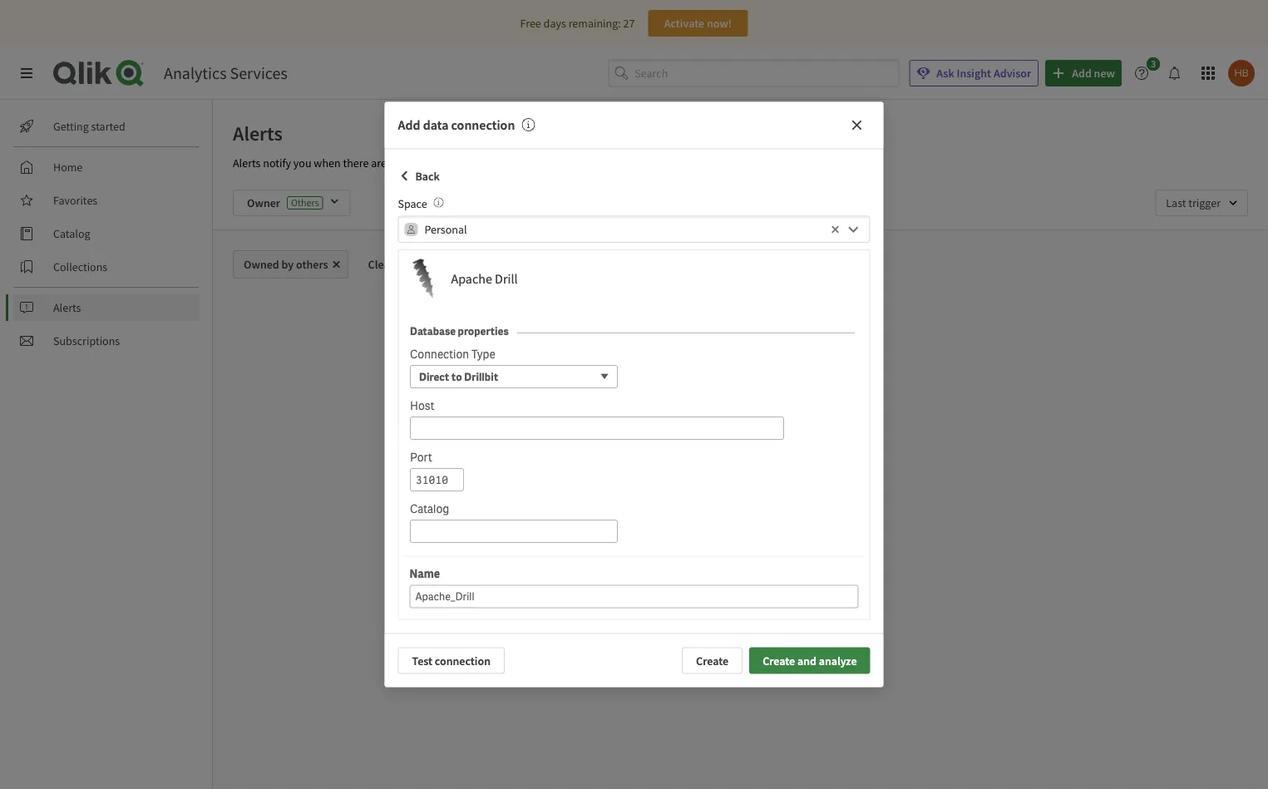 Task type: describe. For each thing, give the bounding box(es) containing it.
0 vertical spatial alerts
[[233, 121, 283, 146]]

catalog link
[[13, 220, 200, 247]]

Search text field
[[635, 60, 900, 87]]

insight
[[957, 66, 992, 81]]

ask insight advisor
[[937, 66, 1032, 81]]

test connection
[[412, 653, 491, 668]]

by
[[282, 257, 294, 272]]

activate
[[664, 16, 705, 31]]

catalog
[[53, 226, 90, 241]]

space
[[398, 196, 427, 211]]

add
[[398, 117, 421, 134]]

now!
[[707, 16, 732, 31]]

analytics services element
[[164, 63, 288, 84]]

alerts notify you when there are important changes in your data.
[[233, 156, 544, 171]]

choose the space to which you would like to add this connection. a space allows you to share and control access to items. tooltip
[[427, 196, 444, 211]]

connection inside button
[[435, 653, 491, 668]]

apache
[[451, 270, 492, 287]]

days
[[544, 16, 566, 31]]

add data connection dialog
[[385, 102, 884, 688]]

getting
[[53, 119, 89, 134]]

in
[[483, 156, 492, 171]]

last trigger image
[[1156, 190, 1249, 216]]

test
[[412, 653, 433, 668]]

collections
[[53, 260, 107, 275]]

started
[[91, 119, 125, 134]]

test connection button
[[398, 648, 505, 674]]

owned by others
[[244, 257, 328, 272]]

27
[[624, 16, 635, 31]]

create button
[[682, 648, 743, 674]]

favorites
[[53, 193, 98, 208]]

create and analyze button
[[750, 648, 871, 674]]

data
[[423, 117, 449, 134]]

there
[[343, 156, 369, 171]]

apache drill
[[451, 270, 518, 287]]

1 vertical spatial alerts
[[233, 156, 261, 171]]

filters region
[[213, 176, 1269, 230]]

advisor
[[994, 66, 1032, 81]]

activate now! link
[[648, 10, 748, 37]]

when
[[314, 156, 341, 171]]

clear all
[[368, 257, 409, 272]]

found
[[764, 433, 798, 450]]

navigation pane element
[[0, 106, 212, 361]]

owned by others button
[[233, 250, 348, 279]]



Task type: locate. For each thing, give the bounding box(es) containing it.
2 create from the left
[[763, 653, 795, 668]]

choose the space to which you would like to add this connection. a space allows you to share and control access to items. image
[[434, 198, 444, 208]]

no
[[704, 433, 720, 450]]

free days remaining: 27
[[520, 16, 635, 31]]

collections link
[[13, 254, 200, 280]]

ask insight advisor button
[[910, 60, 1039, 87]]

connection
[[451, 117, 515, 134], [435, 653, 491, 668]]

changes
[[441, 156, 481, 171]]

subscriptions link
[[13, 328, 200, 354]]

0 vertical spatial connection
[[451, 117, 515, 134]]

are
[[371, 156, 387, 171]]

searchbar element
[[608, 60, 900, 87]]

alerts left notify
[[233, 156, 261, 171]]

your
[[495, 156, 517, 171]]

alerts up subscriptions
[[53, 300, 81, 315]]

you
[[294, 156, 312, 171]]

close sidebar menu image
[[20, 67, 33, 80]]

create for create and analyze
[[763, 653, 795, 668]]

clear
[[368, 257, 394, 272]]

0 horizontal spatial create
[[696, 653, 729, 668]]

alerts inside "link"
[[53, 300, 81, 315]]

ask
[[937, 66, 955, 81]]

favorites link
[[13, 187, 200, 214]]

analyze
[[819, 653, 857, 668]]

getting started link
[[13, 113, 200, 140]]

owned
[[244, 257, 279, 272]]

create and analyze
[[763, 653, 857, 668]]

back
[[416, 168, 440, 183]]

apache drill image
[[403, 259, 443, 299]]

analytics services
[[164, 63, 288, 84]]

create inside button
[[696, 653, 729, 668]]

1 horizontal spatial create
[[763, 653, 795, 668]]

1 vertical spatial connection
[[435, 653, 491, 668]]

subscriptions
[[53, 334, 120, 349]]

notify
[[263, 156, 291, 171]]

important
[[389, 156, 438, 171]]

and
[[798, 653, 817, 668]]

services
[[230, 63, 288, 84]]

Space text field
[[425, 216, 827, 243]]

create inside button
[[763, 653, 795, 668]]

1 create from the left
[[696, 653, 729, 668]]

add data connection
[[398, 117, 515, 134]]

home link
[[13, 154, 200, 181]]

others
[[296, 257, 328, 272]]

getting started
[[53, 119, 125, 134]]

clear all button
[[355, 250, 422, 279]]

free
[[520, 16, 541, 31]]

create
[[696, 653, 729, 668], [763, 653, 795, 668]]

activate now!
[[664, 16, 732, 31]]

home
[[53, 160, 83, 175]]

drill
[[495, 270, 518, 287]]

alerts
[[233, 121, 283, 146], [233, 156, 261, 171], [53, 300, 81, 315]]

analytics
[[164, 63, 227, 84]]

alerts up notify
[[233, 121, 283, 146]]

connection right test
[[435, 653, 491, 668]]

no results found
[[704, 433, 798, 450]]

all
[[397, 257, 409, 272]]

remaining:
[[569, 16, 621, 31]]

results
[[723, 433, 761, 450]]

data.
[[519, 156, 544, 171]]

create for create
[[696, 653, 729, 668]]

alerts link
[[13, 295, 200, 321]]

2 vertical spatial alerts
[[53, 300, 81, 315]]

connection up in on the left top of page
[[451, 117, 515, 134]]

back button
[[398, 163, 440, 189]]



Task type: vqa. For each thing, say whether or not it's contained in the screenshot.
right The Apps
no



